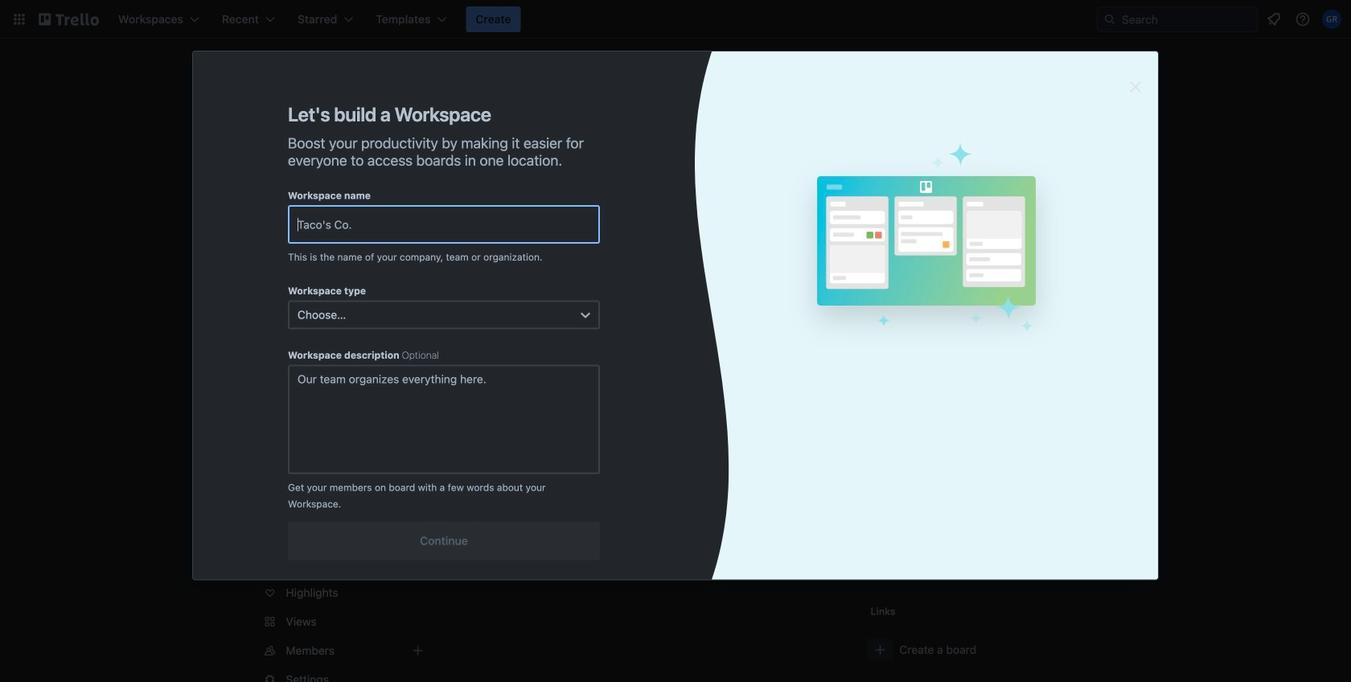 Task type: locate. For each thing, give the bounding box(es) containing it.
1 vertical spatial add image
[[408, 641, 428, 660]]

Search field
[[1116, 8, 1257, 31]]

0 vertical spatial add image
[[408, 339, 428, 358]]

add image
[[408, 339, 428, 358], [408, 641, 428, 660]]

open information menu image
[[1295, 11, 1311, 27]]

primary element
[[0, 0, 1351, 39]]

Taco's Co. text field
[[288, 205, 600, 244]]



Task type: vqa. For each thing, say whether or not it's contained in the screenshot.
Terry Turtle added this card to Hungry 26 minutes ago at the left
no



Task type: describe. For each thing, give the bounding box(es) containing it.
1 add image from the top
[[408, 339, 428, 358]]

0 notifications image
[[1264, 10, 1284, 29]]

greg robinson (gregrobinson96) image
[[1322, 10, 1342, 29]]

search image
[[1104, 13, 1116, 26]]

Our team organizes everything here. text field
[[288, 365, 600, 474]]

color: green, title: none image
[[499, 322, 544, 335]]

2 add image from the top
[[408, 641, 428, 660]]



